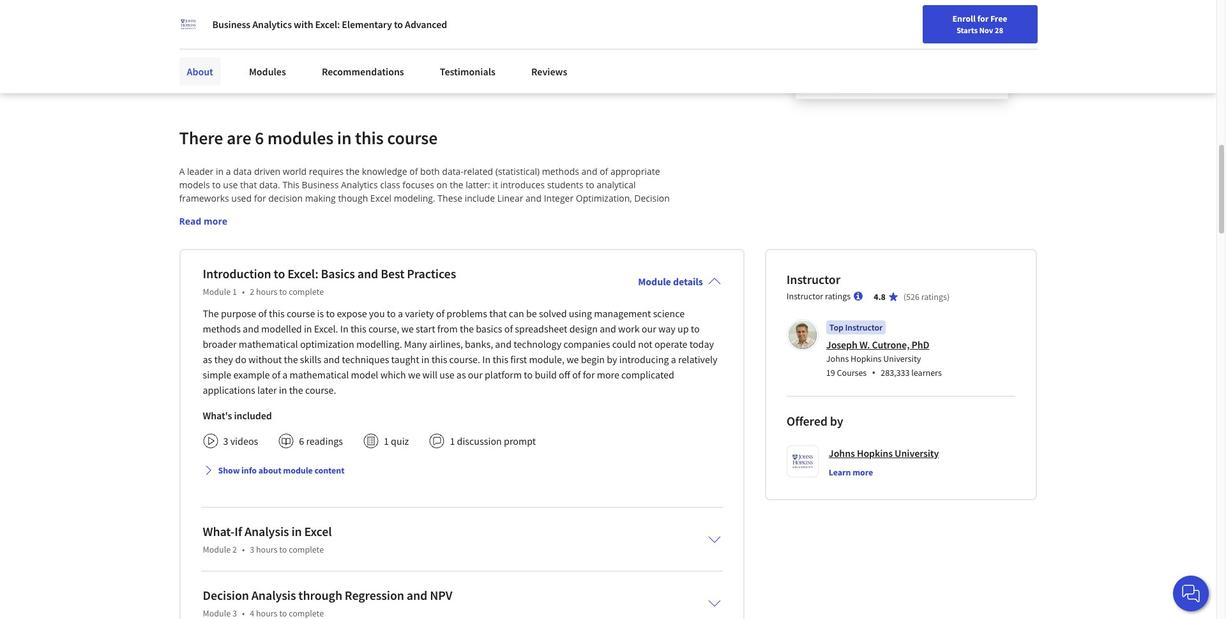 Task type: vqa. For each thing, say whether or not it's contained in the screenshot.
presented in the top of the page
no



Task type: locate. For each thing, give the bounding box(es) containing it.
methods
[[542, 165, 579, 177], [203, 322, 241, 335]]

0 horizontal spatial problems
[[331, 219, 371, 231]]

a
[[226, 165, 231, 177], [398, 307, 403, 320], [671, 353, 676, 366], [282, 368, 288, 381]]

1 horizontal spatial decision
[[634, 192, 670, 204]]

in down expose
[[340, 322, 349, 335]]

though
[[338, 192, 368, 204]]

complete inside decision analysis through regression and npv module 3 • 4 hours to complete
[[289, 608, 324, 619]]

1 vertical spatial more
[[597, 368, 619, 381]]

0 horizontal spatial methods
[[203, 322, 241, 335]]

appropriate
[[611, 165, 660, 177]]

0 horizontal spatial first
[[449, 205, 465, 218]]

testimonials link
[[432, 57, 503, 86]]

is
[[317, 307, 324, 320]]

models
[[179, 179, 210, 191]]

for down data.
[[254, 192, 266, 204]]

1 horizontal spatial more
[[597, 368, 619, 381]]

1 horizontal spatial excel.
[[398, 219, 422, 231]]

0 horizontal spatial course
[[287, 307, 315, 320]]

2
[[250, 286, 254, 297], [232, 544, 237, 555]]

2 inside introduction to excel: basics and best practices module 1 • 2 hours to complete
[[250, 286, 254, 297]]

top instructor joseph w. cutrone, phd johns hopkins university 19 courses • 283,333 learners
[[826, 322, 942, 380]]

1 vertical spatial business
[[302, 179, 339, 191]]

the down data-
[[450, 179, 463, 191]]

build
[[535, 368, 557, 381]]

for
[[977, 13, 989, 24], [254, 192, 266, 204], [583, 368, 595, 381]]

course up both
[[387, 126, 438, 149]]

283,333
[[881, 367, 910, 379]]

• left "283,333"
[[872, 366, 876, 380]]

1 vertical spatial course
[[287, 307, 315, 320]]

we up off on the left bottom of page
[[567, 353, 579, 366]]

0 vertical spatial first
[[449, 205, 465, 218]]

shopping cart: 1 item image
[[918, 10, 942, 30]]

instructor up instructor ratings
[[787, 271, 841, 287]]

1 hours from the top
[[256, 286, 277, 297]]

applications
[[203, 384, 255, 396]]

info
[[241, 465, 257, 476]]

world
[[283, 165, 307, 177], [266, 219, 290, 231]]

science
[[653, 307, 685, 320]]

hours inside "what-if analysis in excel module 2 • 3 hours to complete"
[[256, 544, 277, 555]]

28
[[995, 25, 1003, 35]]

discussion
[[457, 435, 502, 448]]

3
[[223, 435, 228, 448], [250, 544, 254, 555], [232, 608, 237, 619]]

start
[[416, 322, 435, 335]]

1 left quiz
[[384, 435, 389, 448]]

you
[[369, 307, 385, 320]]

1 vertical spatial 2
[[232, 544, 237, 555]]

6 left readings
[[299, 435, 304, 448]]

in up requires
[[337, 126, 352, 149]]

1 left the "discussion"
[[450, 435, 455, 448]]

instructor for instructor
[[787, 271, 841, 287]]

in right leader
[[216, 165, 224, 177]]

modules
[[249, 65, 286, 78]]

operate
[[655, 338, 688, 350]]

excel. up optimization
[[314, 322, 338, 335]]

first down the these
[[449, 205, 465, 218]]

use
[[223, 179, 238, 191], [440, 368, 455, 381]]

1 horizontal spatial problems
[[447, 307, 487, 320]]

2 vertical spatial hours
[[256, 608, 277, 619]]

0 horizontal spatial on
[[236, 47, 247, 60]]

that down 'data'
[[240, 179, 257, 191]]

students down focuses
[[394, 205, 431, 218]]

2 vertical spatial more
[[853, 467, 873, 478]]

for inside a leader in a data driven world requires the knowledge of both data-related (statistical) methods and of appropriate models to use that data. this business analytics class focuses on the latter: it introduces students to analytical frameworks used for decision making though excel modeling. these include linear and integer optimization, decision analysis, and risk modeling. for each methodology students are first exposed to the basic mechanics, and then apply the methodology to real-world business problems using excel.
[[254, 192, 266, 204]]

best
[[381, 266, 404, 281]]

hopkins inside top instructor joseph w. cutrone, phd johns hopkins university 19 courses • 283,333 learners
[[851, 353, 882, 365]]

johns down joseph
[[826, 353, 849, 365]]

hopkins down w.
[[851, 353, 882, 365]]

phd
[[912, 338, 930, 351]]

1 horizontal spatial in
[[482, 353, 491, 366]]

by right 'begin'
[[607, 353, 617, 366]]

1 horizontal spatial 1
[[384, 435, 389, 448]]

instructor up joseph w. cutrone, phd icon
[[787, 290, 823, 302]]

testimonials
[[440, 65, 496, 78]]

1 vertical spatial excel:
[[288, 266, 318, 281]]

1 vertical spatial are
[[433, 205, 446, 218]]

2 vertical spatial 3
[[232, 608, 237, 619]]

we up many at bottom
[[401, 322, 414, 335]]

the right apply
[[669, 205, 683, 218]]

0 vertical spatial use
[[223, 179, 238, 191]]

chat with us image
[[1181, 584, 1201, 604]]

1 horizontal spatial are
[[433, 205, 446, 218]]

0 vertical spatial analytics
[[252, 18, 292, 31]]

6 up driven
[[255, 126, 264, 149]]

2 vertical spatial for
[[583, 368, 595, 381]]

both
[[420, 165, 440, 177]]

complete up is
[[289, 286, 324, 297]]

0 vertical spatial problems
[[331, 219, 371, 231]]

1 for 1 discussion prompt
[[450, 435, 455, 448]]

could
[[612, 338, 636, 350]]

excel. down focuses
[[398, 219, 422, 231]]

0 horizontal spatial for
[[254, 192, 266, 204]]

on left the social
[[236, 47, 247, 60]]

course
[[387, 126, 438, 149], [287, 307, 315, 320]]

management
[[594, 307, 651, 320]]

1 vertical spatial decision
[[203, 587, 249, 603]]

expose
[[337, 307, 367, 320]]

as left they
[[203, 353, 212, 366]]

0 vertical spatial modeling.
[[394, 192, 435, 204]]

1 vertical spatial that
[[489, 307, 507, 320]]

decision analysis through regression and npv module 3 • 4 hours to complete
[[203, 587, 452, 619]]

business inside a leader in a data driven world requires the knowledge of both data-related (statistical) methods and of appropriate models to use that data. this business analytics class focuses on the latter: it introduces students to analytical frameworks used for decision making though excel modeling. these include linear and integer optimization, decision analysis, and risk modeling. for each methodology students are first exposed to the basic mechanics, and then apply the methodology to real-world business problems using excel.
[[302, 179, 339, 191]]

platform
[[485, 368, 522, 381]]

show info about module content button
[[198, 459, 350, 482]]

about link
[[179, 57, 221, 86]]

it right latter:
[[493, 179, 498, 191]]

analysis up 4
[[251, 587, 296, 603]]

this up knowledge
[[355, 126, 384, 149]]

hours inside introduction to excel: basics and best practices module 1 • 2 hours to complete
[[256, 286, 277, 297]]

your
[[333, 47, 352, 60]]

analytics up "though"
[[341, 179, 378, 191]]

nov
[[979, 25, 993, 35]]

and left work
[[600, 322, 616, 335]]

it inside a leader in a data driven world requires the knowledge of both data-related (statistical) methods and of appropriate models to use that data. this business analytics class focuses on the latter: it introduces students to analytical frameworks used for decision making though excel modeling. these include linear and integer optimization, decision analysis, and risk modeling. for each methodology students are first exposed to the basic mechanics, and then apply the methodology to real-world business problems using excel.
[[493, 179, 498, 191]]

more for learn more
[[853, 467, 873, 478]]

1 vertical spatial students
[[394, 205, 431, 218]]

use up used
[[223, 179, 238, 191]]

practices
[[407, 266, 456, 281]]

2 hours from the top
[[256, 544, 277, 555]]

it
[[228, 47, 234, 60], [493, 179, 498, 191]]

a left variety
[[398, 307, 403, 320]]

for down 'begin'
[[583, 368, 595, 381]]

problems
[[331, 219, 371, 231], [447, 307, 487, 320]]

0 horizontal spatial excel
[[304, 524, 332, 539]]

first inside a leader in a data driven world requires the knowledge of both data-related (statistical) methods and of appropriate models to use that data. this business analytics class focuses on the latter: it introduces students to analytical frameworks used for decision making though excel modeling. these include linear and integer optimization, decision analysis, and risk modeling. for each methodology students are first exposed to the basic mechanics, and then apply the methodology to real-world business problems using excel.
[[449, 205, 465, 218]]

1 vertical spatial methodology
[[179, 219, 234, 231]]

first
[[449, 205, 465, 218], [511, 353, 527, 366]]

course. down skills
[[305, 384, 336, 396]]

and left best
[[357, 266, 378, 281]]

complete up through
[[289, 544, 324, 555]]

0 vertical spatial hopkins
[[851, 353, 882, 365]]

1 horizontal spatial excel
[[370, 192, 392, 204]]

0 vertical spatial excel:
[[315, 18, 340, 31]]

module left the 'details'
[[638, 275, 671, 288]]

are inside a leader in a data driven world requires the knowledge of both data-related (statistical) methods and of appropriate models to use that data. this business analytics class focuses on the latter: it introduces students to analytical frameworks used for decision making though excel modeling. these include linear and integer optimization, decision analysis, and risk modeling. for each methodology students are first exposed to the basic mechanics, and then apply the methodology to real-world business problems using excel.
[[433, 205, 446, 218]]

1 vertical spatial for
[[254, 192, 266, 204]]

1 horizontal spatial 6
[[299, 435, 304, 448]]

problems inside the purpose of this course is to expose you to a variety of problems that can be solved using management science methods and modelled in excel.  in this course, we start from the basics of spreadsheet design and work our way up to broader mathematical optimization modelling. many airlines, banks, and technology companies could not operate today as they do without the skills and techniques taught in this course. in this first module, we begin by introducing a relatively simple example of a mathematical model which we will use as our platform to build off of for more complicated applications later in the course.
[[447, 307, 487, 320]]

advanced
[[405, 18, 447, 31]]

using inside the purpose of this course is to expose you to a variety of problems that can be solved using management science methods and modelled in excel.  in this course, we start from the basics of spreadsheet design and work our way up to broader mathematical optimization modelling. many airlines, banks, and technology companies could not operate today as they do without the skills and techniques taught in this course. in this first module, we begin by introducing a relatively simple example of a mathematical model which we will use as our platform to build off of for more complicated applications later in the course.
[[569, 307, 592, 320]]

ratings
[[825, 290, 851, 302], [921, 291, 947, 303]]

0 horizontal spatial decision
[[203, 587, 249, 603]]

module down the what-
[[203, 544, 231, 555]]

course left is
[[287, 307, 315, 320]]

1 vertical spatial modeling.
[[255, 205, 296, 218]]

methodology down "though"
[[337, 205, 392, 218]]

0 vertical spatial decision
[[634, 192, 670, 204]]

0 vertical spatial using
[[374, 219, 396, 231]]

1 horizontal spatial our
[[642, 322, 656, 335]]

requires
[[309, 165, 344, 177]]

johns hopkins university image
[[179, 15, 197, 33]]

mechanics,
[[556, 205, 602, 218]]

•
[[242, 286, 245, 297], [872, 366, 876, 380], [242, 544, 245, 555], [242, 608, 245, 619]]

free
[[991, 13, 1007, 24]]

for inside the purpose of this course is to expose you to a variety of problems that can be solved using management science methods and modelled in excel.  in this course, we start from the basics of spreadsheet design and work our way up to broader mathematical optimization modelling. many airlines, banks, and technology companies could not operate today as they do without the skills and techniques taught in this course. in this first module, we begin by introducing a relatively simple example of a mathematical model which we will use as our platform to build off of for more complicated applications later in the course.
[[583, 368, 595, 381]]

1 for 1 quiz
[[384, 435, 389, 448]]

purpose
[[221, 307, 256, 320]]

hopkins up learn more
[[857, 447, 893, 460]]

1 vertical spatial our
[[468, 368, 483, 381]]

ratings up 'top'
[[825, 290, 851, 302]]

1 horizontal spatial that
[[489, 307, 507, 320]]

analytics up the social
[[252, 18, 292, 31]]

1 horizontal spatial for
[[583, 368, 595, 381]]

3 complete from the top
[[289, 608, 324, 619]]

None search field
[[182, 8, 489, 34]]

3 hours from the top
[[256, 608, 277, 619]]

analysis right if
[[245, 524, 289, 539]]

0 vertical spatial that
[[240, 179, 257, 191]]

1 vertical spatial first
[[511, 353, 527, 366]]

by inside the purpose of this course is to expose you to a variety of problems that can be solved using management science methods and modelled in excel.  in this course, we start from the basics of spreadsheet design and work our way up to broader mathematical optimization modelling. many airlines, banks, and technology companies could not operate today as they do without the skills and techniques taught in this course. in this first module, we begin by introducing a relatively simple example of a mathematical model which we will use as our platform to build off of for more complicated applications later in the course.
[[607, 353, 617, 366]]

• inside "what-if analysis in excel module 2 • 3 hours to complete"
[[242, 544, 245, 555]]

analytics inside a leader in a data driven world requires the knowledge of both data-related (statistical) methods and of appropriate models to use that data. this business analytics class focuses on the latter: it introduces students to analytical frameworks used for decision making though excel modeling. these include linear and integer optimization, decision analysis, and risk modeling. for each methodology students are first exposed to the basic mechanics, and then apply the methodology to real-world business problems using excel.
[[341, 179, 378, 191]]

work
[[618, 322, 640, 335]]

focuses
[[403, 179, 434, 191]]

methods up 'broader'
[[203, 322, 241, 335]]

0 horizontal spatial use
[[223, 179, 238, 191]]

students
[[547, 179, 584, 191], [394, 205, 431, 218]]

complete inside "what-if analysis in excel module 2 • 3 hours to complete"
[[289, 544, 324, 555]]

1 horizontal spatial on
[[437, 179, 447, 191]]

business
[[212, 18, 250, 31], [302, 179, 339, 191]]

module up the at left
[[203, 286, 231, 297]]

in inside a leader in a data driven world requires the knowledge of both data-related (statistical) methods and of appropriate models to use that data. this business analytics class focuses on the latter: it introduces students to analytical frameworks used for decision making though excel modeling. these include linear and integer optimization, decision analysis, and risk modeling. for each methodology students are first exposed to the basic mechanics, and then apply the methodology to real-world business problems using excel.
[[216, 165, 224, 177]]

1 horizontal spatial course
[[387, 126, 438, 149]]

2 down introduction
[[250, 286, 254, 297]]

more
[[204, 215, 227, 227], [597, 368, 619, 381], [853, 467, 873, 478]]

1 horizontal spatial it
[[493, 179, 498, 191]]

show
[[218, 465, 240, 476]]

1 vertical spatial as
[[457, 368, 466, 381]]

for
[[298, 205, 312, 218]]

• left 4
[[242, 608, 245, 619]]

more inside the purpose of this course is to expose you to a variety of problems that can be solved using management science methods and modelled in excel.  in this course, we start from the basics of spreadsheet design and work our way up to broader mathematical optimization modelling. many airlines, banks, and technology companies could not operate today as they do without the skills and techniques taught in this course. in this first module, we begin by introducing a relatively simple example of a mathematical model which we will use as our platform to build off of for more complicated applications later in the course.
[[597, 368, 619, 381]]

1 horizontal spatial methods
[[542, 165, 579, 177]]

instructor for instructor ratings
[[787, 290, 823, 302]]

for up nov
[[977, 13, 989, 24]]

in down banks,
[[482, 353, 491, 366]]

a right example
[[282, 368, 288, 381]]

1 horizontal spatial using
[[569, 307, 592, 320]]

2 down if
[[232, 544, 237, 555]]

variety
[[405, 307, 434, 320]]

are down the these
[[433, 205, 446, 218]]

1 vertical spatial world
[[266, 219, 290, 231]]

university inside johns hopkins university link
[[895, 447, 939, 460]]

instructor
[[787, 271, 841, 287], [787, 290, 823, 302], [845, 322, 883, 333]]

a inside a leader in a data driven world requires the knowledge of both data-related (statistical) methods and of appropriate models to use that data. this business analytics class focuses on the latter: it introduces students to analytical frameworks used for decision making though excel modeling. these include linear and integer optimization, decision analysis, and risk modeling. for each methodology students are first exposed to the basic mechanics, and then apply the methodology to real-world business problems using excel.
[[226, 165, 231, 177]]

techniques
[[342, 353, 389, 366]]

course. down banks,
[[449, 353, 480, 366]]

0 horizontal spatial students
[[394, 205, 431, 218]]

module details
[[638, 275, 703, 288]]

1 horizontal spatial as
[[457, 368, 466, 381]]

6
[[255, 126, 264, 149], [299, 435, 304, 448]]

problems up from
[[447, 307, 487, 320]]

modeling. down "decision" at the top of page
[[255, 205, 296, 218]]

0 horizontal spatial by
[[607, 353, 617, 366]]

on up the these
[[437, 179, 447, 191]]

• down if
[[242, 544, 245, 555]]

0 horizontal spatial in
[[340, 322, 349, 335]]

that up basics
[[489, 307, 507, 320]]

0 horizontal spatial that
[[240, 179, 257, 191]]

modeling. down focuses
[[394, 192, 435, 204]]

in right if
[[292, 524, 302, 539]]

1 horizontal spatial first
[[511, 353, 527, 366]]

2 horizontal spatial for
[[977, 13, 989, 24]]

1 vertical spatial analysis
[[251, 587, 296, 603]]

data.
[[259, 179, 280, 191]]

1 vertical spatial complete
[[289, 544, 324, 555]]

the
[[346, 165, 360, 177], [450, 179, 463, 191], [516, 205, 530, 218], [669, 205, 683, 218], [460, 322, 474, 335], [284, 353, 298, 366], [289, 384, 303, 396]]

1 horizontal spatial use
[[440, 368, 455, 381]]

analytics
[[252, 18, 292, 31], [341, 179, 378, 191]]

ratings right 526 at the top
[[921, 291, 947, 303]]

excel: right with
[[315, 18, 340, 31]]

the down linear
[[516, 205, 530, 218]]

2 complete from the top
[[289, 544, 324, 555]]

real-
[[248, 219, 266, 231]]

0 horizontal spatial more
[[204, 215, 227, 227]]

1 horizontal spatial students
[[547, 179, 584, 191]]

driven
[[254, 165, 280, 177]]

world up this
[[283, 165, 307, 177]]

problems down "though"
[[331, 219, 371, 231]]

complete down through
[[289, 608, 324, 619]]

our left platform
[[468, 368, 483, 381]]

2 horizontal spatial 3
[[250, 544, 254, 555]]

using down class
[[374, 219, 396, 231]]

0 vertical spatial course.
[[449, 353, 480, 366]]

solved
[[539, 307, 567, 320]]

this down "airlines,"
[[432, 353, 447, 366]]

1 vertical spatial on
[[437, 179, 447, 191]]

1 horizontal spatial 3
[[232, 608, 237, 619]]

2 vertical spatial complete
[[289, 608, 324, 619]]

excel: left 'basics'
[[288, 266, 318, 281]]

1 horizontal spatial business
[[302, 179, 339, 191]]

related
[[464, 165, 493, 177]]

use right will
[[440, 368, 455, 381]]

0 vertical spatial excel
[[370, 192, 392, 204]]

1 vertical spatial excel.
[[314, 322, 338, 335]]

basics
[[321, 266, 355, 281]]

module
[[638, 275, 671, 288], [203, 286, 231, 297], [203, 544, 231, 555], [203, 608, 231, 619]]

as right will
[[457, 368, 466, 381]]

1 vertical spatial 3
[[250, 544, 254, 555]]

0 horizontal spatial course.
[[305, 384, 336, 396]]

enroll
[[953, 13, 976, 24]]

• inside top instructor joseph w. cutrone, phd johns hopkins university 19 courses • 283,333 learners
[[872, 366, 876, 380]]

business up the share
[[212, 18, 250, 31]]

and inside decision analysis through regression and npv module 3 • 4 hours to complete
[[407, 587, 427, 603]]

0 vertical spatial johns
[[826, 353, 849, 365]]

world down "decision" at the top of page
[[266, 219, 290, 231]]

a left 'data'
[[226, 165, 231, 177]]

joseph w. cutrone, phd link
[[826, 338, 930, 351]]

course inside the purpose of this course is to expose you to a variety of problems that can be solved using management science methods and modelled in excel.  in this course, we start from the basics of spreadsheet design and work our way up to broader mathematical optimization modelling. many airlines, banks, and technology companies could not operate today as they do without the skills and techniques taught in this course. in this first module, we begin by introducing a relatively simple example of a mathematical model which we will use as our platform to build off of for more complicated applications later in the course.
[[287, 307, 315, 320]]

2 vertical spatial instructor
[[845, 322, 883, 333]]

0 vertical spatial on
[[236, 47, 247, 60]]

1 vertical spatial it
[[493, 179, 498, 191]]

relatively
[[678, 353, 718, 366]]

1 complete from the top
[[289, 286, 324, 297]]

analysis
[[245, 524, 289, 539], [251, 587, 296, 603]]

instructor up w.
[[845, 322, 883, 333]]

0 horizontal spatial modeling.
[[255, 205, 296, 218]]

reviews
[[531, 65, 567, 78]]

we left will
[[408, 368, 420, 381]]

introduction to excel: basics and best practices module 1 • 2 hours to complete
[[203, 266, 456, 297]]

mathematical down skills
[[290, 368, 349, 381]]

for inside enroll for free starts nov 28
[[977, 13, 989, 24]]

this
[[283, 179, 300, 191]]

more right learn at the bottom of the page
[[853, 467, 873, 478]]

this up modelled
[[269, 307, 285, 320]]

0 vertical spatial analysis
[[245, 524, 289, 539]]

0 horizontal spatial ratings
[[825, 290, 851, 302]]

and inside introduction to excel: basics and best practices module 1 • 2 hours to complete
[[357, 266, 378, 281]]

they
[[214, 353, 233, 366]]

university inside top instructor joseph w. cutrone, phd johns hopkins university 19 courses • 283,333 learners
[[883, 353, 921, 365]]

excel down content
[[304, 524, 332, 539]]

6 readings
[[299, 435, 343, 448]]

• down introduction
[[242, 286, 245, 297]]

1 vertical spatial university
[[895, 447, 939, 460]]



Task type: describe. For each thing, give the bounding box(es) containing it.
skills
[[300, 353, 321, 366]]

first inside the purpose of this course is to expose you to a variety of problems that can be solved using management science methods and modelled in excel.  in this course, we start from the basics of spreadsheet design and work our way up to broader mathematical optimization modelling. many airlines, banks, and technology companies could not operate today as they do without the skills and techniques taught in this course. in this first module, we begin by introducing a relatively simple example of a mathematical model which we will use as our platform to build off of for more complicated applications later in the course.
[[511, 353, 527, 366]]

begin
[[581, 353, 605, 366]]

1 inside introduction to excel: basics and best practices module 1 • 2 hours to complete
[[232, 286, 237, 297]]

without
[[248, 353, 282, 366]]

0 vertical spatial world
[[283, 165, 307, 177]]

spreadsheet
[[515, 322, 567, 335]]

what-
[[203, 524, 235, 539]]

learn more button
[[829, 466, 873, 479]]

elementary
[[342, 18, 392, 31]]

of right purpose
[[258, 307, 267, 320]]

analysis inside decision analysis through regression and npv module 3 • 4 hours to complete
[[251, 587, 296, 603]]

npv
[[430, 587, 452, 603]]

introduces
[[500, 179, 545, 191]]

apply
[[644, 205, 667, 218]]

0 vertical spatial course
[[387, 126, 438, 149]]

hours inside decision analysis through regression and npv module 3 • 4 hours to complete
[[256, 608, 277, 619]]

the right later
[[289, 384, 303, 396]]

1 discussion prompt
[[450, 435, 536, 448]]

using inside a leader in a data driven world requires the knowledge of both data-related (statistical) methods and of appropriate models to use that data. this business analytics class focuses on the latter: it introduces students to analytical frameworks used for decision making though excel modeling. these include linear and integer optimization, decision analysis, and risk modeling. for each methodology students are first exposed to the basic mechanics, and then apply the methodology to real-world business problems using excel.
[[374, 219, 396, 231]]

• inside introduction to excel: basics and best practices module 1 • 2 hours to complete
[[242, 286, 245, 297]]

starts
[[957, 25, 978, 35]]

optimization,
[[576, 192, 632, 204]]

on inside a leader in a data driven world requires the knowledge of both data-related (statistical) methods and of appropriate models to use that data. this business analytics class focuses on the latter: it introduces students to analytical frameworks used for decision making though excel modeling. these include linear and integer optimization, decision analysis, and risk modeling. for each methodology students are first exposed to the basic mechanics, and then apply the methodology to real-world business problems using excel.
[[437, 179, 447, 191]]

0 vertical spatial are
[[227, 126, 251, 149]]

0 horizontal spatial it
[[228, 47, 234, 60]]

1 vertical spatial we
[[567, 353, 579, 366]]

instructor inside top instructor joseph w. cutrone, phd johns hopkins university 19 courses • 283,333 learners
[[845, 322, 883, 333]]

4
[[250, 608, 254, 619]]

business analytics with excel: elementary to advanced
[[212, 18, 447, 31]]

frameworks
[[179, 192, 229, 204]]

and down basics
[[495, 338, 512, 350]]

decision inside decision analysis through regression and npv module 3 • 4 hours to complete
[[203, 587, 249, 603]]

up
[[678, 322, 689, 335]]

from
[[437, 322, 458, 335]]

0 horizontal spatial methodology
[[179, 219, 234, 231]]

and up 'basic'
[[526, 192, 542, 204]]

exposed
[[467, 205, 503, 218]]

use inside the purpose of this course is to expose you to a variety of problems that can be solved using management science methods and modelled in excel.  in this course, we start from the basics of spreadsheet design and work our way up to broader mathematical optimization modelling. many airlines, banks, and technology companies could not operate today as they do without the skills and techniques taught in this course. in this first module, we begin by introducing a relatively simple example of a mathematical model which we will use as our platform to build off of for more complicated applications later in the course.
[[440, 368, 455, 381]]

social
[[249, 47, 274, 60]]

these
[[438, 192, 462, 204]]

526
[[906, 291, 920, 303]]

what's
[[203, 409, 232, 422]]

johns inside top instructor joseph w. cutrone, phd johns hopkins university 19 courses • 283,333 learners
[[826, 353, 849, 365]]

and left risk
[[217, 205, 233, 218]]

in left your
[[323, 47, 331, 60]]

1 horizontal spatial modeling.
[[394, 192, 435, 204]]

and up analytical
[[582, 165, 597, 177]]

the left skills
[[284, 353, 298, 366]]

and right media
[[304, 47, 321, 60]]

modules
[[267, 126, 334, 149]]

in up optimization
[[304, 322, 312, 335]]

of right off on the left bottom of page
[[572, 368, 581, 381]]

and down purpose
[[243, 322, 259, 335]]

introducing
[[619, 353, 669, 366]]

more for read more
[[204, 215, 227, 227]]

(statistical)
[[495, 165, 540, 177]]

that inside the purpose of this course is to expose you to a variety of problems that can be solved using management science methods and modelled in excel.  in this course, we start from the basics of spreadsheet design and work our way up to broader mathematical optimization modelling. many airlines, banks, and technology companies could not operate today as they do without the skills and techniques taught in this course. in this first module, we begin by introducing a relatively simple example of a mathematical model which we will use as our platform to build off of for more complicated applications later in the course.
[[489, 307, 507, 320]]

of up focuses
[[410, 165, 418, 177]]

what-if analysis in excel module 2 • 3 hours to complete
[[203, 524, 332, 555]]

joseph w. cutrone, phd image
[[789, 321, 817, 349]]

1 horizontal spatial ratings
[[921, 291, 947, 303]]

and down optimization
[[323, 353, 340, 366]]

4.8
[[874, 291, 886, 303]]

excel. inside a leader in a data driven world requires the knowledge of both data-related (statistical) methods and of appropriate models to use that data. this business analytics class focuses on the latter: it introduces students to analytical frameworks used for decision making though excel modeling. these include linear and integer optimization, decision analysis, and risk modeling. for each methodology students are first exposed to the basic mechanics, and then apply the methodology to real-world business problems using excel.
[[398, 219, 422, 231]]

offered
[[787, 413, 828, 429]]

methods inside the purpose of this course is to expose you to a variety of problems that can be solved using management science methods and modelled in excel.  in this course, we start from the basics of spreadsheet design and work our way up to broader mathematical optimization modelling. many airlines, banks, and technology companies could not operate today as they do without the skills and techniques taught in this course. in this first module, we begin by introducing a relatively simple example of a mathematical model which we will use as our platform to build off of for more complicated applications later in the course.
[[203, 322, 241, 335]]

excel inside "what-if analysis in excel module 2 • 3 hours to complete"
[[304, 524, 332, 539]]

can
[[509, 307, 524, 320]]

the right from
[[460, 322, 474, 335]]

modules link
[[241, 57, 294, 86]]

of up from
[[436, 307, 445, 320]]

excel. inside the purpose of this course is to expose you to a variety of problems that can be solved using management science methods and modelled in excel.  in this course, we start from the basics of spreadsheet design and work our way up to broader mathematical optimization modelling. many airlines, banks, and technology companies could not operate today as they do without the skills and techniques taught in this course. in this first module, we begin by introducing a relatively simple example of a mathematical model which we will use as our platform to build off of for more complicated applications later in the course.
[[314, 322, 338, 335]]

design
[[569, 322, 598, 335]]

today
[[690, 338, 714, 350]]

introduction
[[203, 266, 271, 281]]

3 inside decision analysis through regression and npv module 3 • 4 hours to complete
[[232, 608, 237, 619]]

each
[[314, 205, 334, 218]]

to inside decision analysis through regression and npv module 3 • 4 hours to complete
[[279, 608, 287, 619]]

0 vertical spatial in
[[340, 322, 349, 335]]

module
[[283, 465, 313, 476]]

module inside introduction to excel: basics and best practices module 1 • 2 hours to complete
[[203, 286, 231, 297]]

many
[[404, 338, 427, 350]]

• inside decision analysis through regression and npv module 3 • 4 hours to complete
[[242, 608, 245, 619]]

prompt
[[504, 435, 536, 448]]

basic
[[532, 205, 553, 218]]

included
[[234, 409, 272, 422]]

linear
[[497, 192, 523, 204]]

this up platform
[[493, 353, 508, 366]]

instructor ratings
[[787, 290, 851, 302]]

decision inside a leader in a data driven world requires the knowledge of both data-related (statistical) methods and of appropriate models to use that data. this business analytics class focuses on the latter: it introduces students to analytical frameworks used for decision making though excel modeling. these include linear and integer optimization, decision analysis, and risk modeling. for each methodology students are first exposed to the basic mechanics, and then apply the methodology to real-world business problems using excel.
[[634, 192, 670, 204]]

the
[[203, 307, 219, 320]]

problems inside a leader in a data driven world requires the knowledge of both data-related (statistical) methods and of appropriate models to use that data. this business analytics class focuses on the latter: it introduces students to analytical frameworks used for decision making though excel modeling. these include linear and integer optimization, decision analysis, and risk modeling. for each methodology students are first exposed to the basic mechanics, and then apply the methodology to real-world business problems using excel.
[[331, 219, 371, 231]]

1 vertical spatial mathematical
[[290, 368, 349, 381]]

show info about module content
[[218, 465, 345, 476]]

there are 6 modules in this course
[[179, 126, 438, 149]]

1 vertical spatial johns
[[829, 447, 855, 460]]

3 inside "what-if analysis in excel module 2 • 3 hours to complete"
[[250, 544, 254, 555]]

1 vertical spatial 6
[[299, 435, 304, 448]]

1 horizontal spatial methodology
[[337, 205, 392, 218]]

cutrone,
[[872, 338, 910, 351]]

later
[[257, 384, 277, 396]]

0 horizontal spatial analytics
[[252, 18, 292, 31]]

( 526 ratings )
[[904, 291, 950, 303]]

1 vertical spatial hopkins
[[857, 447, 893, 460]]

in right later
[[279, 384, 287, 396]]

1 vertical spatial in
[[482, 353, 491, 366]]

joseph
[[826, 338, 858, 351]]

used
[[231, 192, 252, 204]]

0 horizontal spatial our
[[468, 368, 483, 381]]

in inside "what-if analysis in excel module 2 • 3 hours to complete"
[[292, 524, 302, 539]]

through
[[298, 587, 342, 603]]

performance
[[354, 47, 409, 60]]

0 vertical spatial mathematical
[[239, 338, 298, 350]]

a down operate in the bottom of the page
[[671, 353, 676, 366]]

1 horizontal spatial by
[[830, 413, 843, 429]]

courses
[[837, 367, 867, 379]]

0 vertical spatial as
[[203, 353, 212, 366]]

off
[[559, 368, 570, 381]]

to inside "what-if analysis in excel module 2 • 3 hours to complete"
[[279, 544, 287, 555]]

use inside a leader in a data driven world requires the knowledge of both data-related (statistical) methods and of appropriate models to use that data. this business analytics class focuses on the latter: it introduces students to analytical frameworks used for decision making though excel modeling. these include linear and integer optimization, decision analysis, and risk modeling. for each methodology students are first exposed to the basic mechanics, and then apply the methodology to real-world business problems using excel.
[[223, 179, 238, 191]]

which
[[380, 368, 406, 381]]

of up later
[[272, 368, 280, 381]]

course,
[[368, 322, 399, 335]]

module inside decision analysis through regression and npv module 3 • 4 hours to complete
[[203, 608, 231, 619]]

broader
[[203, 338, 237, 350]]

integer
[[544, 192, 574, 204]]

0 vertical spatial 3
[[223, 435, 228, 448]]

methods inside a leader in a data driven world requires the knowledge of both data-related (statistical) methods and of appropriate models to use that data. this business analytics class focuses on the latter: it introduces students to analytical frameworks used for decision making though excel modeling. these include linear and integer optimization, decision analysis, and risk modeling. for each methodology students are first exposed to the basic mechanics, and then apply the methodology to real-world business problems using excel.
[[542, 165, 579, 177]]

complicated
[[621, 368, 674, 381]]

0 vertical spatial 6
[[255, 126, 264, 149]]

0 vertical spatial business
[[212, 18, 250, 31]]

include
[[465, 192, 495, 204]]

review
[[412, 47, 440, 60]]

way
[[658, 322, 676, 335]]

business
[[293, 219, 329, 231]]

this down expose
[[351, 322, 366, 335]]

johns hopkins university link
[[829, 446, 939, 461]]

w.
[[860, 338, 870, 351]]

0 vertical spatial we
[[401, 322, 414, 335]]

learn
[[829, 467, 851, 478]]

analysis inside "what-if analysis in excel module 2 • 3 hours to complete"
[[245, 524, 289, 539]]

of up analytical
[[600, 165, 608, 177]]

english
[[972, 14, 1003, 27]]

leader
[[187, 165, 214, 177]]

coursera career certificate image
[[796, 0, 1009, 98]]

do
[[235, 353, 246, 366]]

and down optimization,
[[604, 205, 620, 218]]

airlines,
[[429, 338, 463, 350]]

of down can
[[504, 322, 513, 335]]

not
[[638, 338, 653, 350]]

complete inside introduction to excel: basics and best practices module 1 • 2 hours to complete
[[289, 286, 324, 297]]

be
[[526, 307, 537, 320]]

details
[[673, 275, 703, 288]]

excel: inside introduction to excel: basics and best practices module 1 • 2 hours to complete
[[288, 266, 318, 281]]

2 vertical spatial we
[[408, 368, 420, 381]]

learners
[[912, 367, 942, 379]]

in up will
[[421, 353, 429, 366]]

read
[[179, 215, 201, 227]]

that inside a leader in a data driven world requires the knowledge of both data-related (statistical) methods and of appropriate models to use that data. this business analytics class focuses on the latter: it introduces students to analytical frameworks used for decision making though excel modeling. these include linear and integer optimization, decision analysis, and risk modeling. for each methodology students are first exposed to the basic mechanics, and then apply the methodology to real-world business problems using excel.
[[240, 179, 257, 191]]

share
[[201, 47, 226, 60]]

module inside "what-if analysis in excel module 2 • 3 hours to complete"
[[203, 544, 231, 555]]

excel inside a leader in a data driven world requires the knowledge of both data-related (statistical) methods and of appropriate models to use that data. this business analytics class focuses on the latter: it introduces students to analytical frameworks used for decision making though excel modeling. these include linear and integer optimization, decision analysis, and risk modeling. for each methodology students are first exposed to the basic mechanics, and then apply the methodology to real-world business problems using excel.
[[370, 192, 392, 204]]

2 inside "what-if analysis in excel module 2 • 3 hours to complete"
[[232, 544, 237, 555]]

modelling.
[[356, 338, 402, 350]]

technology
[[514, 338, 562, 350]]

learn more
[[829, 467, 873, 478]]

a
[[179, 165, 185, 177]]

with
[[294, 18, 313, 31]]

the right requires
[[346, 165, 360, 177]]



